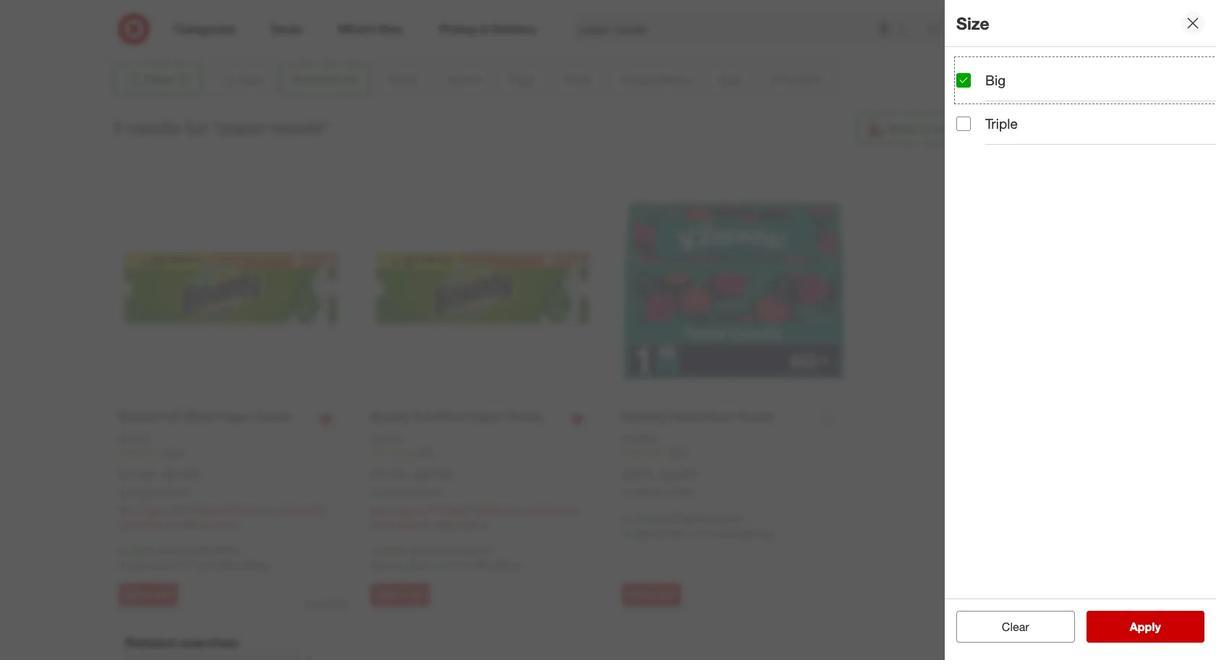 Task type: locate. For each thing, give the bounding box(es) containing it.
1 horizontal spatial -
[[409, 468, 413, 482]]

within
[[654, 527, 681, 539], [150, 559, 177, 571], [402, 559, 429, 571]]

2 $11.99 - $27.69 at charlotte north from the left
[[371, 468, 451, 498]]

with for 4559
[[469, 559, 487, 571]]

0 horizontal spatial 4559 link
[[119, 446, 342, 458]]

$11.99 - $27.69 at charlotte north for first 4559 link from the right
[[371, 468, 451, 498]]

2 horizontal spatial ready
[[623, 527, 651, 539]]

0 horizontal spatial -
[[157, 468, 161, 482]]

1 horizontal spatial $27.69
[[416, 468, 451, 482]]

at
[[1000, 130, 1011, 144], [119, 487, 126, 498], [371, 487, 378, 498], [623, 487, 630, 498], [661, 512, 670, 525], [157, 544, 166, 557], [409, 544, 418, 557]]

1 horizontal spatial 4559
[[415, 447, 435, 458]]

in stock at  charlotte north ready within 2 hours with pickup for 3190
[[623, 512, 772, 539]]

0 horizontal spatial $11.99
[[119, 468, 153, 482]]

charlotte inside $3.19 - $18.99 at charlotte north
[[632, 487, 668, 498]]

1 horizontal spatial $11.99
[[371, 468, 405, 482]]

2 - from the left
[[409, 468, 413, 482]]

1 $11.99 - $27.69 at charlotte north from the left
[[119, 468, 199, 498]]

2 horizontal spatial -
[[654, 468, 658, 482]]

What can we help you find? suggestions appear below search field
[[572, 13, 932, 45]]

hours
[[692, 527, 718, 539], [188, 559, 214, 571], [440, 559, 466, 571]]

1 $11.99 from the left
[[119, 468, 153, 482]]

Big checkbox
[[957, 73, 971, 87]]

2 horizontal spatial with
[[720, 527, 739, 539]]

in stock at  charlotte north ready within 2 hours with pickup
[[623, 512, 772, 539], [119, 544, 269, 571], [371, 544, 520, 571]]

sponsored
[[305, 599, 348, 610]]

ready
[[623, 527, 651, 539], [119, 559, 148, 571], [371, 559, 399, 571]]

2 horizontal spatial 2
[[684, 527, 689, 539]]

2 $27.69 from the left
[[416, 468, 451, 482]]

towels"
[[271, 117, 330, 137]]

0 horizontal spatial pickup
[[238, 559, 269, 571]]

hours for 3190
[[692, 527, 718, 539]]

1 horizontal spatial 4559 link
[[371, 446, 594, 458]]

$11.99
[[119, 468, 153, 482], [371, 468, 405, 482]]

2
[[684, 527, 689, 539], [180, 559, 185, 571], [432, 559, 437, 571]]

search button
[[922, 13, 957, 48]]

triple
[[986, 115, 1018, 132]]

in
[[623, 512, 631, 525], [119, 544, 127, 557], [371, 544, 379, 557]]

1 $27.69 from the left
[[164, 468, 199, 482]]

2 horizontal spatial in
[[623, 512, 631, 525]]

0 horizontal spatial $27.69
[[164, 468, 199, 482]]

stock
[[1070, 113, 1098, 128], [634, 512, 658, 525], [130, 544, 155, 557], [382, 544, 406, 557]]

1 horizontal spatial ready
[[371, 559, 399, 571]]

pickup for 4559
[[490, 559, 520, 571]]

charlotte
[[129, 487, 164, 498], [380, 487, 416, 498], [632, 487, 668, 498], [673, 512, 715, 525], [169, 544, 211, 557], [421, 544, 463, 557]]

2 horizontal spatial pickup
[[742, 527, 772, 539]]

in
[[1057, 113, 1066, 128]]

with
[[720, 527, 739, 539], [217, 559, 235, 571], [469, 559, 487, 571]]

0 horizontal spatial ready
[[119, 559, 148, 571]]

pickup for 3190
[[742, 527, 772, 539]]

2 $11.99 from the left
[[371, 468, 405, 482]]

1 horizontal spatial hours
[[440, 559, 466, 571]]

north
[[167, 487, 189, 498], [419, 487, 441, 498], [671, 487, 693, 498], [717, 512, 743, 525], [214, 544, 239, 557], [465, 544, 491, 557]]

1 4559 link from the left
[[119, 446, 342, 458]]

2 horizontal spatial hours
[[692, 527, 718, 539]]

4559
[[164, 447, 183, 458], [415, 447, 435, 458]]

clear
[[1002, 620, 1030, 634]]

$3.19
[[623, 468, 651, 482]]

pickup
[[742, 527, 772, 539], [238, 559, 269, 571], [490, 559, 520, 571]]

1 horizontal spatial pickup
[[490, 559, 520, 571]]

with for 3190
[[720, 527, 739, 539]]

results
[[127, 117, 181, 137]]

1 horizontal spatial in stock at  charlotte north ready within 2 hours with pickup
[[371, 544, 520, 571]]

find items in stock
[[1000, 113, 1098, 128]]

0 horizontal spatial $11.99 - $27.69 at charlotte north
[[119, 468, 199, 498]]

4559 link
[[119, 446, 342, 458], [371, 446, 594, 458]]

1 horizontal spatial with
[[469, 559, 487, 571]]

1 horizontal spatial within
[[402, 559, 429, 571]]

advertisement region
[[174, 0, 1043, 34]]

1 horizontal spatial in
[[371, 544, 379, 557]]

$27.69
[[164, 468, 199, 482], [416, 468, 451, 482]]

2 horizontal spatial within
[[654, 527, 681, 539]]

3190 link
[[623, 446, 846, 458]]

in stock at  charlotte north ready within 2 hours with pickup for 4559
[[371, 544, 520, 571]]

find
[[1000, 113, 1023, 128]]

2 horizontal spatial in stock at  charlotte north ready within 2 hours with pickup
[[623, 512, 772, 539]]

1 horizontal spatial 2
[[432, 559, 437, 571]]

0 horizontal spatial in
[[119, 544, 127, 557]]

3 - from the left
[[654, 468, 658, 482]]

0 horizontal spatial in stock at  charlotte north ready within 2 hours with pickup
[[119, 544, 269, 571]]

$11.99 - $27.69 at charlotte north
[[119, 468, 199, 498], [371, 468, 451, 498]]

0 horizontal spatial 4559
[[164, 447, 183, 458]]

Triple checkbox
[[957, 116, 971, 131]]

1 horizontal spatial $11.99 - $27.69 at charlotte north
[[371, 468, 451, 498]]

"paper
[[212, 117, 266, 137]]

-
[[157, 468, 161, 482], [409, 468, 413, 482], [654, 468, 658, 482]]

items
[[1026, 113, 1054, 128]]

1 4559 from the left
[[164, 447, 183, 458]]

big
[[986, 72, 1006, 88]]

2 4559 link from the left
[[371, 446, 594, 458]]



Task type: vqa. For each thing, say whether or not it's contained in the screenshot.
2 related to 3190
yes



Task type: describe. For each thing, give the bounding box(es) containing it.
2 4559 from the left
[[415, 447, 435, 458]]

search
[[922, 23, 957, 37]]

3
[[113, 117, 123, 137]]

$27.69 for first 4559 link from the right
[[416, 468, 451, 482]]

in for 3190
[[623, 512, 631, 525]]

size dialog
[[945, 0, 1217, 660]]

ready for 3190
[[623, 527, 651, 539]]

ready for 4559
[[371, 559, 399, 571]]

2 for 4559
[[432, 559, 437, 571]]

apply
[[1130, 620, 1162, 634]]

$11.99 for second 4559 link from right
[[119, 468, 153, 482]]

0 horizontal spatial 2
[[180, 559, 185, 571]]

0 horizontal spatial hours
[[188, 559, 214, 571]]

3190
[[667, 447, 687, 458]]

3 results for "paper towels"
[[113, 117, 330, 137]]

size
[[957, 13, 990, 33]]

- inside $3.19 - $18.99 at charlotte north
[[654, 468, 658, 482]]

$11.99 for first 4559 link from the right
[[371, 468, 405, 482]]

2 for 3190
[[684, 527, 689, 539]]

within for 3190
[[654, 527, 681, 539]]

related searches
[[125, 634, 239, 651]]

apply button
[[1087, 611, 1205, 643]]

0 horizontal spatial with
[[217, 559, 235, 571]]

related
[[125, 634, 175, 651]]

hours for 4559
[[440, 559, 466, 571]]

north inside $3.19 - $18.99 at charlotte north
[[671, 487, 693, 498]]

within for 4559
[[402, 559, 429, 571]]

$18.99
[[662, 468, 696, 482]]

at inside $3.19 - $18.99 at charlotte north
[[623, 487, 630, 498]]

clear button
[[957, 611, 1075, 643]]

for
[[186, 117, 208, 137]]

1 - from the left
[[157, 468, 161, 482]]

$11.99 - $27.69 at charlotte north for second 4559 link from right
[[119, 468, 199, 498]]

in for 4559
[[371, 544, 379, 557]]

$27.69 for second 4559 link from right
[[164, 468, 199, 482]]

searches
[[179, 634, 239, 651]]

0 horizontal spatial within
[[150, 559, 177, 571]]

$3.19 - $18.99 at charlotte north
[[623, 468, 696, 498]]



